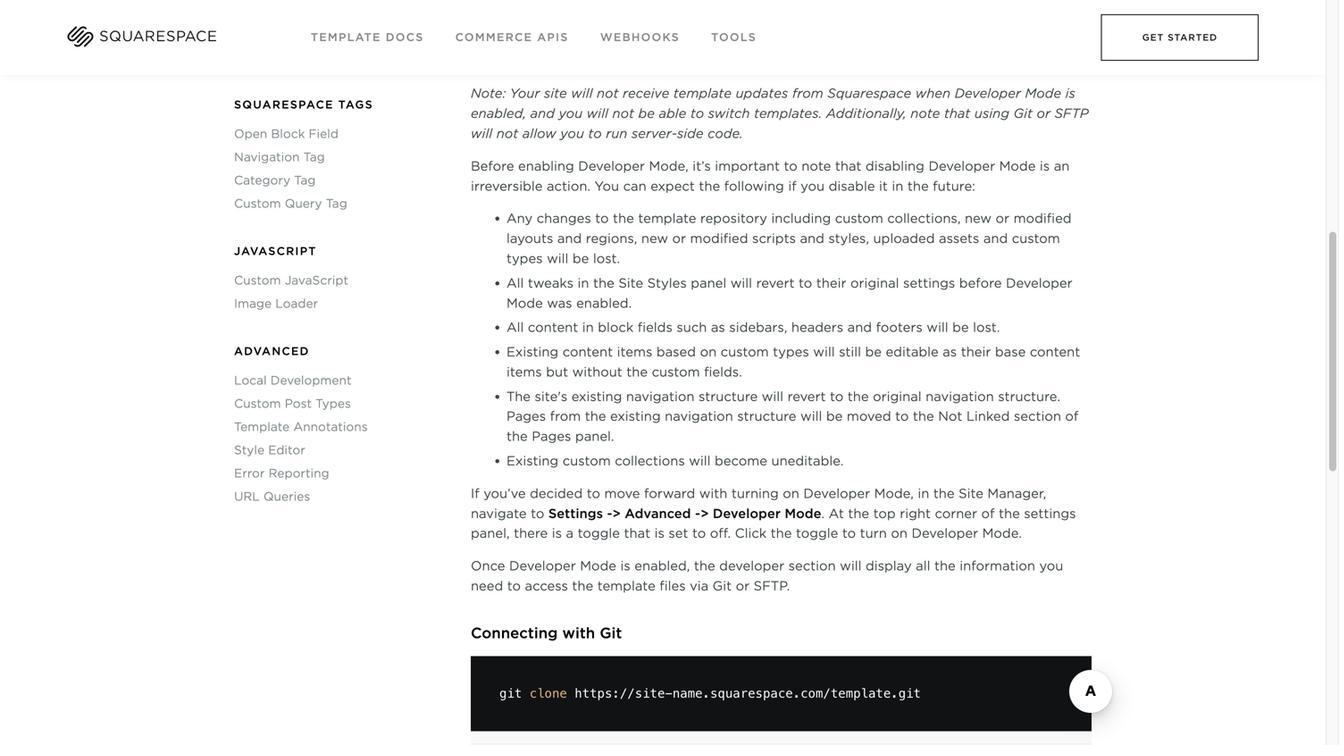 Task type: vqa. For each thing, say whether or not it's contained in the screenshot.
Working
no



Task type: describe. For each thing, give the bounding box(es) containing it.
in inside all tweaks in the site styles panel will revert to their original settings before developer mode was enabled.
[[578, 276, 589, 291]]

navigation down based
[[626, 389, 695, 404]]

you right give
[[701, 33, 725, 49]]

. at the top right corner of the settings panel, there is a toggle that is set to off. click the toggle to turn on developer mode.
[[471, 506, 1077, 541]]

turning
[[732, 486, 779, 501]]

the right click on the bottom of page
[[771, 526, 792, 541]]

a inside . at the top right corner of the settings panel, there is a toggle that is set to off. click the toggle to turn on developer mode.
[[566, 526, 574, 541]]

forward
[[644, 486, 696, 501]]

all content in block fields such as sidebars, headers and footers will be lost.
[[507, 320, 1000, 335]]

settings -> advanced -> developer mode
[[549, 506, 822, 521]]

to inside any changes to the template repository including custom collections, new or modified layouts and regions, new or modified scripts and styles, uploaded assets and custom types will be lost.
[[595, 211, 609, 226]]

future:
[[933, 179, 976, 194]]

is left set
[[655, 526, 665, 541]]

be down before
[[953, 320, 969, 335]]

local
[[234, 374, 267, 388]]

reporting
[[269, 467, 330, 481]]

t
[[273, 27, 281, 41]]

mode, inside "before enabling developer mode, it's important to note that disabling developer mode is an irreversible action. you can expect the following if you disable it in the future:"
[[649, 159, 689, 174]]

mode inside enabling developer mode will give you access to a copy of the template repository for your site, allowing you to make changes to the template and add custom code using git or sftp.
[[603, 33, 639, 49]]

the
[[507, 389, 531, 404]]

error reporting
[[234, 467, 330, 481]]

linked
[[967, 409, 1010, 424]]

commerce
[[455, 31, 533, 44]]

site
[[544, 86, 567, 101]]

you down apis
[[560, 53, 584, 69]]

connecting with git
[[471, 625, 622, 642]]

will inside all tweaks in the site styles panel will revert to their original settings before developer mode was enabled.
[[731, 276, 753, 291]]

template up updates
[[746, 53, 804, 69]]

off.
[[710, 526, 731, 541]]

if you've decided to move forward with turning on developer mode, in the site manager, navigate to
[[471, 486, 1047, 521]]

or up before
[[996, 211, 1010, 226]]

to up side
[[691, 106, 704, 121]]

developer up the 'future:'
[[929, 159, 996, 174]]

webhooks
[[600, 31, 680, 44]]

developer inside if you've decided to move forward with turning on developer mode, in the site manager, navigate to
[[804, 486, 871, 501]]

1 vertical spatial existing
[[611, 409, 661, 424]]

1 > from the left
[[613, 506, 621, 521]]

on inside if you've decided to move forward with turning on developer mode, in the site manager, navigate to
[[783, 486, 800, 501]]

developer inside all tweaks in the site styles panel will revert to their original settings before developer mode was enabled.
[[1006, 276, 1073, 291]]

2 vertical spatial tag
[[326, 197, 347, 211]]

settings
[[549, 506, 603, 521]]

the inside existing content items based on custom types will still be editable as their base content items but without the custom fields.
[[627, 365, 648, 380]]

lost. inside any changes to the template repository including custom collections, new or modified layouts and regions, new or modified scripts and styles, uploaded assets and custom types will be lost.
[[593, 251, 620, 266]]

once
[[471, 559, 505, 574]]

template inside note: your site will not receive template updates from squarespace when developer mode is enabled, and you will not be able to switch templates. additionally, note that using git or sftp will not allow you to run server-side code.
[[674, 86, 732, 101]]

and down including
[[800, 231, 825, 246]]

0 vertical spatial advanced
[[234, 345, 310, 358]]

information
[[960, 559, 1036, 574]]

top
[[874, 506, 896, 521]]

will inside the once developer mode is enabled, the developer section will display all the information you need to access the template files via git or sftp.
[[840, 559, 862, 574]]

to inside all tweaks in the site styles panel will revert to their original settings before developer mode was enabled.
[[799, 276, 813, 291]]

all for all tweaks in the site styles panel will revert to their original settings before developer mode was enabled.
[[507, 276, 524, 291]]

access inside enabling developer mode will give you access to a copy of the template repository for your site, allowing you to make changes to the template and add custom code using git or sftp.
[[729, 33, 772, 49]]

developer
[[720, 559, 785, 574]]

to up settings at the bottom left of the page
[[587, 486, 601, 501]]

all tweaks in the site styles panel will revert to their original settings before developer mode was enabled.
[[507, 276, 1073, 311]]

in left block
[[583, 320, 594, 335]]

the down it's
[[699, 179, 721, 194]]

template inside any changes to the template repository including custom collections, new or modified layouts and regions, new or modified scripts and styles, uploaded assets and custom types will be lost.
[[638, 211, 697, 226]]

any changes to the template repository including custom collections, new or modified layouts and regions, new or modified scripts and styles, uploaded assets and custom types will be lost.
[[507, 211, 1072, 266]]

will down existing content items based on custom types will still be editable as their base content items but without the custom fields.
[[762, 389, 784, 404]]

move
[[605, 486, 640, 501]]

of inside the site's existing navigation structure will revert to the original navigation structure. pages from the existing navigation structure will be moved to the not linked section of the pages panel.
[[1066, 409, 1079, 424]]

webhooks link
[[600, 31, 680, 44]]

templates.
[[754, 106, 823, 121]]

connecting
[[471, 625, 558, 642]]

switch
[[708, 106, 750, 121]]

the inside any changes to the template repository including custom collections, new or modified layouts and regions, new or modified scripts and styles, uploaded assets and custom types will be lost.
[[613, 211, 634, 226]]

0 vertical spatial not
[[597, 86, 619, 101]]

need
[[471, 579, 503, 594]]

and inside note: your site will not receive template updates from squarespace when developer mode is enabled, and you will not be able to switch templates. additionally, note that using git or sftp will not allow you to run server-side code.
[[531, 106, 555, 121]]

still
[[839, 345, 862, 360]]

to up there
[[531, 506, 545, 521]]

decided
[[530, 486, 583, 501]]

squarespace inside note: your site will not receive template updates from squarespace when developer mode is enabled, and you will not be able to switch templates. additionally, note that using git or sftp will not allow you to run server-side code.
[[828, 86, 912, 101]]

the right all
[[935, 559, 956, 574]]

navigation up existing custom collections will become uneditable.
[[665, 409, 734, 424]]

and right layouts
[[558, 231, 582, 246]]

in inside if you've decided to move forward with turning on developer mode, in the site manager, navigate to
[[918, 486, 930, 501]]

to down still
[[830, 389, 844, 404]]

mode, inside if you've decided to move forward with turning on developer mode, in the site manager, navigate to
[[875, 486, 914, 501]]

1 vertical spatial advanced
[[625, 506, 691, 521]]

error reporting link
[[234, 467, 431, 481]]

category tag
[[234, 174, 316, 187]]

to left make
[[588, 53, 601, 69]]

the site's existing navigation structure will revert to the original navigation structure. pages from the existing navigation structure will be moved to the not linked section of the pages panel.
[[507, 389, 1079, 444]]

the right the at
[[849, 506, 870, 521]]

git up https://site-
[[600, 625, 622, 642]]

as inside existing content items based on custom types will still be editable as their base content items but without the custom fields.
[[943, 345, 957, 360]]

their inside all tweaks in the site styles panel will revert to their original settings before developer mode was enabled.
[[817, 276, 847, 291]]

the down disabling at the right top of the page
[[908, 179, 929, 194]]

developer inside the once developer mode is enabled, the developer section will display all the information you need to access the template files via git or sftp.
[[509, 559, 576, 574]]

url
[[234, 490, 260, 504]]

annotations
[[293, 420, 368, 434]]

allowing
[[501, 53, 556, 69]]

to right set
[[693, 526, 706, 541]]

the up via
[[694, 559, 716, 574]]

enabling
[[471, 33, 528, 49]]

an
[[1054, 159, 1070, 174]]

on inside . at the top right corner of the settings panel, there is a toggle that is set to off. click the toggle to turn on developer mode.
[[891, 526, 908, 541]]

json-
[[234, 27, 273, 41]]

to right moved
[[896, 409, 909, 424]]

0 vertical spatial javascript
[[234, 245, 317, 258]]

using inside note: your site will not receive template updates from squarespace when developer mode is enabled, and you will not be able to switch templates. additionally, note that using git or sftp will not allow you to run server-side code.
[[975, 106, 1010, 121]]

site inside if you've decided to move forward with turning on developer mode, in the site manager, navigate to
[[959, 486, 984, 501]]

block
[[598, 320, 634, 335]]

category tag link
[[234, 174, 431, 187]]

their inside existing content items based on custom types will still be editable as their base content items but without the custom fields.
[[961, 345, 992, 360]]

content for all
[[528, 320, 579, 335]]

to down the at
[[843, 526, 856, 541]]

https://site-
[[575, 687, 673, 701]]

1 horizontal spatial lost.
[[973, 320, 1000, 335]]

for
[[1017, 33, 1036, 49]]

1 horizontal spatial modified
[[1014, 211, 1072, 226]]

note: your site will not receive template updates from squarespace when developer mode is enabled, and you will not be able to switch templates. additionally, note that using git or sftp will not allow you to run server-side code.
[[471, 86, 1089, 141]]

can
[[623, 179, 647, 194]]

will up "uneditable."
[[801, 409, 823, 424]]

0 horizontal spatial new
[[642, 231, 669, 246]]

custom down based
[[652, 365, 700, 380]]

on inside existing content items based on custom types will still be editable as their base content items but without the custom fields.
[[700, 345, 717, 360]]

style
[[234, 443, 265, 457]]

tweaks
[[528, 276, 574, 291]]

the down the
[[507, 429, 528, 444]]

1 horizontal spatial new
[[965, 211, 992, 226]]

will right the site on the left of page
[[571, 86, 593, 101]]

template docs link
[[311, 31, 424, 44]]

server-
[[632, 126, 677, 141]]

original inside the site's existing navigation structure will revert to the original navigation structure. pages from the existing navigation structure will be moved to the not linked section of the pages panel.
[[873, 389, 922, 404]]

allow
[[523, 126, 557, 141]]

template inside the once developer mode is enabled, the developer section will display all the information you need to access the template files via git or sftp.
[[598, 579, 656, 594]]

mode left the at
[[785, 506, 822, 521]]

mode.
[[983, 526, 1022, 541]]

side
[[677, 126, 704, 141]]

such
[[677, 320, 707, 335]]

1 vertical spatial javascript
[[285, 274, 349, 288]]

the up add
[[859, 33, 880, 49]]

it
[[880, 179, 888, 194]]

custom right assets
[[1012, 231, 1061, 246]]

enabled, inside note: your site will not receive template updates from squarespace when developer mode is enabled, and you will not be able to switch templates. additionally, note that using git or sftp will not allow you to run server-side code.
[[471, 106, 527, 121]]

to left the copy
[[776, 33, 790, 49]]

be inside the site's existing navigation structure will revert to the original navigation structure. pages from the existing navigation structure will be moved to the not linked section of the pages panel.
[[827, 409, 843, 424]]

style editor link
[[234, 443, 431, 457]]

you
[[595, 179, 619, 194]]

the down tools link
[[721, 53, 742, 69]]

note:
[[471, 86, 506, 101]]

content right base at the top right of the page
[[1030, 345, 1081, 360]]

will up editable
[[927, 320, 949, 335]]

custom down all content in block fields such as sidebars, headers and footers will be lost.
[[721, 345, 769, 360]]

will inside any changes to the template repository including custom collections, new or modified layouts and regions, new or modified scripts and styles, uploaded assets and custom types will be lost.
[[547, 251, 569, 266]]

1 vertical spatial pages
[[532, 429, 572, 444]]

your
[[1040, 33, 1069, 49]]

0 horizontal spatial with
[[563, 625, 595, 642]]

the up moved
[[848, 389, 869, 404]]

0 horizontal spatial squarespace
[[234, 98, 334, 111]]

to inside "before enabling developer mode, it's important to note that disabling developer mode is an irreversible action. you can expect the following if you disable it in the future:"
[[784, 159, 798, 174]]

local development link
[[234, 374, 431, 388]]

the left not
[[913, 409, 935, 424]]

and up still
[[848, 320, 872, 335]]

developer inside . at the top right corner of the settings panel, there is a toggle that is set to off. click the toggle to turn on developer mode.
[[912, 526, 979, 541]]

template for template annotations
[[234, 420, 290, 434]]

once developer mode is enabled, the developer section will display all the information you need to access the template files via git or sftp.
[[471, 559, 1064, 594]]

custom for custom query tag
[[234, 197, 281, 211]]

will up run
[[587, 106, 609, 121]]

action.
[[547, 179, 591, 194]]

the up connecting with git
[[572, 579, 594, 594]]

git
[[500, 687, 522, 701]]

existing content items based on custom types will still be editable as their base content items but without the custom fields.
[[507, 345, 1081, 380]]

mode inside the once developer mode is enabled, the developer section will display all the information you need to access the template files via git or sftp.
[[580, 559, 617, 574]]

disabling
[[866, 159, 925, 174]]

sftp. inside the once developer mode is enabled, the developer section will display all the information you need to access the template files via git or sftp.
[[754, 579, 790, 594]]

or inside the once developer mode is enabled, the developer section will display all the information you need to access the template files via git or sftp.
[[736, 579, 750, 594]]

url queries
[[234, 490, 310, 504]]

is right there
[[552, 526, 562, 541]]

changes inside any changes to the template repository including custom collections, new or modified layouts and regions, new or modified scripts and styles, uploaded assets and custom types will be lost.
[[537, 211, 591, 226]]

access inside the once developer mode is enabled, the developer section will display all the information you need to access the template files via git or sftp.
[[525, 579, 568, 594]]

or inside enabling developer mode will give you access to a copy of the template repository for your site, allowing you to make changes to the template and add custom code using git or sftp.
[[1017, 53, 1031, 69]]

query
[[285, 197, 322, 211]]

custom down panel.
[[563, 454, 611, 469]]

custom up 'styles,'
[[836, 211, 884, 226]]

the up panel.
[[585, 409, 606, 424]]

without
[[573, 365, 623, 380]]

sftp. inside enabling developer mode will give you access to a copy of the template repository for your site, allowing you to make changes to the template and add custom code using git or sftp.
[[1035, 53, 1071, 69]]

1 vertical spatial not
[[613, 106, 635, 121]]

0 vertical spatial pages
[[507, 409, 546, 424]]

navigation up not
[[926, 389, 995, 404]]

panel.
[[576, 429, 615, 444]]

clone
[[530, 687, 567, 701]]

that inside "before enabling developer mode, it's important to note that disabling developer mode is an irreversible action. you can expect the following if you disable it in the future:"
[[836, 159, 862, 174]]

to down tools link
[[703, 53, 717, 69]]

will left become
[[689, 454, 711, 469]]

and inside enabling developer mode will give you access to a copy of the template repository for your site, allowing you to make changes to the template and add custom code using git or sftp.
[[808, 53, 833, 69]]

navigation
[[234, 150, 300, 164]]



Task type: locate. For each thing, give the bounding box(es) containing it.
updates
[[736, 86, 789, 101]]

custom for custom javascript
[[234, 274, 281, 288]]

types down headers on the top of page
[[773, 345, 810, 360]]

section
[[1014, 409, 1062, 424], [789, 559, 836, 574]]

modified up panel
[[690, 231, 749, 246]]

code
[[918, 53, 951, 69]]

note down when
[[911, 106, 941, 121]]

site
[[619, 276, 644, 291], [959, 486, 984, 501]]

1 horizontal spatial changes
[[644, 53, 699, 69]]

0 horizontal spatial from
[[550, 409, 581, 424]]

it's
[[693, 159, 711, 174]]

section inside the once developer mode is enabled, the developer section will display all the information you need to access the template files via git or sftp.
[[789, 559, 836, 574]]

mode inside all tweaks in the site styles panel will revert to their original settings before developer mode was enabled.
[[507, 296, 543, 311]]

to up regions, at the top left of page
[[595, 211, 609, 226]]

to
[[776, 33, 790, 49], [588, 53, 601, 69], [703, 53, 717, 69], [691, 106, 704, 121], [588, 126, 602, 141], [784, 159, 798, 174], [595, 211, 609, 226], [799, 276, 813, 291], [830, 389, 844, 404], [896, 409, 909, 424], [587, 486, 601, 501], [531, 506, 545, 521], [693, 526, 706, 541], [843, 526, 856, 541], [507, 579, 521, 594]]

types down layouts
[[507, 251, 543, 266]]

get started link
[[1102, 14, 1259, 61]]

be inside any changes to the template repository including custom collections, new or modified layouts and regions, new or modified scripts and styles, uploaded assets and custom types will be lost.
[[573, 251, 589, 266]]

0 vertical spatial as
[[711, 320, 726, 335]]

open block field
[[234, 127, 339, 141]]

custom javascript link
[[234, 274, 431, 288]]

0 vertical spatial enabled,
[[471, 106, 527, 121]]

1 vertical spatial items
[[507, 365, 542, 380]]

0 vertical spatial structure
[[699, 389, 758, 404]]

in up right
[[918, 486, 930, 501]]

disable
[[829, 179, 875, 194]]

editor
[[268, 443, 305, 457]]

1 custom from the top
[[234, 197, 281, 211]]

category
[[234, 174, 291, 187]]

existing down without
[[572, 389, 622, 404]]

2 custom from the top
[[234, 274, 281, 288]]

in
[[892, 179, 904, 194], [578, 276, 589, 291], [583, 320, 594, 335], [918, 486, 930, 501]]

using inside enabling developer mode will give you access to a copy of the template repository for your site, allowing you to make changes to the template and add custom code using git or sftp.
[[955, 53, 990, 69]]

url queries link
[[234, 490, 431, 504]]

1 vertical spatial existing
[[507, 454, 559, 469]]

0 vertical spatial from
[[793, 86, 824, 101]]

note inside "before enabling developer mode, it's important to note that disabling developer mode is an irreversible action. you can expect the following if you disable it in the future:"
[[802, 159, 832, 174]]

changes down action.
[[537, 211, 591, 226]]

0 horizontal spatial mode,
[[649, 159, 689, 174]]

uploaded
[[874, 231, 935, 246]]

site up corner
[[959, 486, 984, 501]]

advanced up local development
[[234, 345, 310, 358]]

repository down following
[[701, 211, 768, 226]]

of inside . at the top right corner of the settings panel, there is a toggle that is set to off. click the toggle to turn on developer mode.
[[982, 506, 995, 521]]

with up settings -> advanced -> developer mode on the bottom of the page
[[700, 486, 728, 501]]

original up footers
[[851, 276, 900, 291]]

in right it
[[892, 179, 904, 194]]

types inside existing content items based on custom types will still be editable as their base content items but without the custom fields.
[[773, 345, 810, 360]]

git inside enabling developer mode will give you access to a copy of the template repository for your site, allowing you to make changes to the template and add custom code using git or sftp.
[[994, 53, 1013, 69]]

content up without
[[563, 345, 613, 360]]

you inside the once developer mode is enabled, the developer section will display all the information you need to access the template files via git or sftp.
[[1040, 559, 1064, 574]]

that left set
[[624, 526, 651, 541]]

existing custom collections will become uneditable.
[[507, 454, 844, 469]]

in inside "before enabling developer mode, it's important to note that disabling developer mode is an irreversible action. you can expect the following if you disable it in the future:"
[[892, 179, 904, 194]]

based
[[657, 345, 696, 360]]

mode left an
[[1000, 159, 1036, 174]]

additionally,
[[827, 106, 907, 121]]

become
[[715, 454, 768, 469]]

2 vertical spatial that
[[624, 526, 651, 541]]

mode up sftp
[[1026, 86, 1062, 101]]

you right allow
[[561, 126, 584, 141]]

note inside note: your site will not receive template updates from squarespace when developer mode is enabled, and you will not be able to switch templates. additionally, note that using git or sftp will not allow you to run server-side code.
[[911, 106, 941, 121]]

uneditable.
[[772, 454, 844, 469]]

the up mode.
[[999, 506, 1021, 521]]

0 horizontal spatial that
[[624, 526, 651, 541]]

run
[[606, 126, 628, 141]]

their left base at the top right of the page
[[961, 345, 992, 360]]

1 vertical spatial original
[[873, 389, 922, 404]]

0 vertical spatial repository
[[946, 33, 1013, 49]]

existing for existing custom collections will become uneditable.
[[507, 454, 559, 469]]

enabled, down note:
[[471, 106, 527, 121]]

open block field link
[[234, 127, 431, 141]]

1 horizontal spatial template
[[311, 31, 381, 44]]

settings
[[904, 276, 956, 291], [1025, 506, 1077, 521]]

template up code
[[884, 33, 942, 49]]

at
[[829, 506, 844, 521]]

mode inside "before enabling developer mode, it's important to note that disabling developer mode is an irreversible action. you can expect the following if you disable it in the future:"
[[1000, 159, 1036, 174]]

1 existing from the top
[[507, 345, 559, 360]]

all for all content in block fields such as sidebars, headers and footers will be lost.
[[507, 320, 524, 335]]

settings inside all tweaks in the site styles panel will revert to their original settings before developer mode was enabled.
[[904, 276, 956, 291]]

the up enabled.
[[593, 276, 615, 291]]

will up "before"
[[471, 126, 493, 141]]

0 vertical spatial site
[[619, 276, 644, 291]]

developer up you
[[579, 159, 645, 174]]

0 horizontal spatial items
[[507, 365, 542, 380]]

developer inside note: your site will not receive template updates from squarespace when developer mode is enabled, and you will not be able to switch templates. additionally, note that using git or sftp will not allow you to run server-side code.
[[955, 86, 1022, 101]]

revert
[[757, 276, 795, 291], [788, 389, 826, 404]]

tags
[[338, 98, 373, 111]]

1 vertical spatial repository
[[701, 211, 768, 226]]

mode, up expect
[[649, 159, 689, 174]]

their up headers on the top of page
[[817, 276, 847, 291]]

open
[[234, 127, 267, 141]]

custom up image
[[234, 274, 281, 288]]

1 vertical spatial revert
[[788, 389, 826, 404]]

tag for navigation tag
[[304, 150, 325, 164]]

custom javascript
[[234, 274, 349, 288]]

revert inside all tweaks in the site styles panel will revert to their original settings before developer mode was enabled.
[[757, 276, 795, 291]]

changes inside enabling developer mode will give you access to a copy of the template repository for your site, allowing you to make changes to the template and add custom code using git or sftp.
[[644, 53, 699, 69]]

on up the fields.
[[700, 345, 717, 360]]

note up disable
[[802, 159, 832, 174]]

new up assets
[[965, 211, 992, 226]]

items
[[617, 345, 653, 360], [507, 365, 542, 380]]

2 - from the left
[[695, 506, 701, 521]]

with inside if you've decided to move forward with turning on developer mode, in the site manager, navigate to
[[700, 486, 728, 501]]

will left give
[[643, 33, 665, 49]]

1 horizontal spatial their
[[961, 345, 992, 360]]

following
[[725, 179, 785, 194]]

2 horizontal spatial of
[[1066, 409, 1079, 424]]

0 vertical spatial template
[[311, 31, 381, 44]]

to left run
[[588, 126, 602, 141]]

settings down 'manager,'
[[1025, 506, 1077, 521]]

sftp.
[[1035, 53, 1071, 69], [754, 579, 790, 594]]

post
[[285, 397, 312, 411]]

1 vertical spatial with
[[563, 625, 595, 642]]

1 toggle from the left
[[578, 526, 620, 541]]

of up mode.
[[982, 506, 995, 521]]

template for template docs
[[311, 31, 381, 44]]

1 vertical spatial all
[[507, 320, 524, 335]]

0 horizontal spatial section
[[789, 559, 836, 574]]

site inside all tweaks in the site styles panel will revert to their original settings before developer mode was enabled.
[[619, 276, 644, 291]]

collections
[[615, 454, 685, 469]]

you inside "before enabling developer mode, it's important to note that disabling developer mode is an irreversible action. you can expect the following if you disable it in the future:"
[[801, 179, 825, 194]]

changes down give
[[644, 53, 699, 69]]

git inside note: your site will not receive template updates from squarespace when developer mode is enabled, and you will not be able to switch templates. additionally, note that using git or sftp will not allow you to run server-side code.
[[1014, 106, 1033, 121]]

you down the site on the left of page
[[559, 106, 583, 121]]

1 horizontal spatial types
[[773, 345, 810, 360]]

the inside all tweaks in the site styles panel will revert to their original settings before developer mode was enabled.
[[593, 276, 615, 291]]

to up if
[[784, 159, 798, 174]]

1 horizontal spatial -
[[695, 506, 701, 521]]

toggle down settings at the bottom left of the page
[[578, 526, 620, 541]]

0 horizontal spatial advanced
[[234, 345, 310, 358]]

the inside if you've decided to move forward with turning on developer mode, in the site manager, navigate to
[[934, 486, 955, 501]]

a left the copy
[[794, 33, 801, 49]]

is inside the once developer mode is enabled, the developer section will display all the information you need to access the template files via git or sftp.
[[621, 559, 631, 574]]

1 vertical spatial settings
[[1025, 506, 1077, 521]]

2 vertical spatial on
[[891, 526, 908, 541]]

0 horizontal spatial settings
[[904, 276, 956, 291]]

1 vertical spatial their
[[961, 345, 992, 360]]

existing for existing content items based on custom types will still be editable as their base content items but without the custom fields.
[[507, 345, 559, 360]]

0 horizontal spatial sftp.
[[754, 579, 790, 594]]

custom
[[866, 53, 914, 69], [836, 211, 884, 226], [1012, 231, 1061, 246], [721, 345, 769, 360], [652, 365, 700, 380], [563, 454, 611, 469]]

squarespace
[[828, 86, 912, 101], [234, 98, 334, 111]]

section inside the site's existing navigation structure will revert to the original navigation structure. pages from the existing navigation structure will be moved to the not linked section of the pages panel.
[[1014, 409, 1062, 424]]

repository inside any changes to the template repository including custom collections, new or modified layouts and regions, new or modified scripts and styles, uploaded assets and custom types will be lost.
[[701, 211, 768, 226]]

and down the copy
[[808, 53, 833, 69]]

custom for custom post types
[[234, 397, 281, 411]]

to right need
[[507, 579, 521, 594]]

lost. down regions, at the top left of page
[[593, 251, 620, 266]]

commerce apis link
[[455, 31, 569, 44]]

repository inside enabling developer mode will give you access to a copy of the template repository for your site, allowing you to make changes to the template and add custom code using git or sftp.
[[946, 33, 1013, 49]]

before
[[471, 159, 514, 174]]

manager,
[[988, 486, 1047, 501]]

enabling
[[518, 159, 575, 174]]

items up the
[[507, 365, 542, 380]]

a inside enabling developer mode will give you access to a copy of the template repository for your site, allowing you to make changes to the template and add custom code using git or sftp.
[[794, 33, 801, 49]]

types inside any changes to the template repository including custom collections, new or modified layouts and regions, new or modified scripts and styles, uploaded assets and custom types will be lost.
[[507, 251, 543, 266]]

is inside "before enabling developer mode, it's important to note that disabling developer mode is an irreversible action. you can expect the following if you disable it in the future:"
[[1040, 159, 1050, 174]]

or down the developer
[[736, 579, 750, 594]]

developer down there
[[509, 559, 576, 574]]

2 vertical spatial not
[[497, 126, 519, 141]]

1 vertical spatial new
[[642, 231, 669, 246]]

the up regions, at the top left of page
[[613, 211, 634, 226]]

before enabling developer mode, it's important to note that disabling developer mode is an irreversible action. you can expect the following if you disable it in the future:
[[471, 159, 1070, 194]]

1 horizontal spatial items
[[617, 345, 653, 360]]

custom inside enabling developer mode will give you access to a copy of the template repository for your site, allowing you to make changes to the template and add custom code using git or sftp.
[[866, 53, 914, 69]]

sftp. down your
[[1035, 53, 1071, 69]]

be inside existing content items based on custom types will still be editable as their base content items but without the custom fields.
[[866, 345, 882, 360]]

1 vertical spatial section
[[789, 559, 836, 574]]

settings inside . at the top right corner of the settings panel, there is a toggle that is set to off. click the toggle to turn on developer mode.
[[1025, 506, 1077, 521]]

mode inside note: your site will not receive template updates from squarespace when developer mode is enabled, and you will not be able to switch templates. additionally, note that using git or sftp will not allow you to run server-side code.
[[1026, 86, 1062, 101]]

all up the
[[507, 320, 524, 335]]

and right assets
[[984, 231, 1008, 246]]

2 vertical spatial of
[[982, 506, 995, 521]]

1 vertical spatial custom
[[234, 274, 281, 288]]

you've
[[484, 486, 526, 501]]

settings down the uploaded at the right top
[[904, 276, 956, 291]]

from inside the site's existing navigation structure will revert to the original navigation structure. pages from the existing navigation structure will be moved to the not linked section of the pages panel.
[[550, 409, 581, 424]]

or left sftp
[[1037, 106, 1051, 121]]

tools link
[[712, 31, 757, 44]]

be right still
[[866, 345, 882, 360]]

sidebars,
[[730, 320, 788, 335]]

of inside enabling developer mode will give you access to a copy of the template repository for your site, allowing you to make changes to the template and add custom code using git or sftp.
[[841, 33, 855, 49]]

0 vertical spatial lost.
[[593, 251, 620, 266]]

2 horizontal spatial that
[[945, 106, 971, 121]]

- down the forward
[[695, 506, 701, 521]]

1 vertical spatial note
[[802, 159, 832, 174]]

mode,
[[649, 159, 689, 174], [875, 486, 914, 501]]

will inside enabling developer mode will give you access to a copy of the template repository for your site, allowing you to make changes to the template and add custom code using git or sftp.
[[643, 33, 665, 49]]

navigation tag link
[[234, 150, 431, 164]]

developer up the at
[[804, 486, 871, 501]]

1 vertical spatial lost.
[[973, 320, 1000, 335]]

3 custom from the top
[[234, 397, 281, 411]]

template docs
[[311, 31, 424, 44]]

that inside note: your site will not receive template updates from squarespace when developer mode is enabled, and you will not be able to switch templates. additionally, note that using git or sftp will not allow you to run server-side code.
[[945, 106, 971, 121]]

or inside note: your site will not receive template updates from squarespace when developer mode is enabled, and you will not be able to switch templates. additionally, note that using git or sftp will not allow you to run server-side code.
[[1037, 106, 1051, 121]]

0 vertical spatial mode,
[[649, 159, 689, 174]]

0 vertical spatial sftp.
[[1035, 53, 1071, 69]]

existing
[[507, 345, 559, 360], [507, 454, 559, 469]]

>
[[613, 506, 621, 521], [701, 506, 709, 521]]

1 horizontal spatial note
[[911, 106, 941, 121]]

2 all from the top
[[507, 320, 524, 335]]

1 all from the top
[[507, 276, 524, 291]]

2 horizontal spatial on
[[891, 526, 908, 541]]

0 vertical spatial on
[[700, 345, 717, 360]]

0 vertical spatial using
[[955, 53, 990, 69]]

1 vertical spatial structure
[[738, 409, 797, 424]]

1 horizontal spatial that
[[836, 159, 862, 174]]

template up switch
[[674, 86, 732, 101]]

0 horizontal spatial note
[[802, 159, 832, 174]]

1 vertical spatial using
[[975, 106, 1010, 121]]

revert inside the site's existing navigation structure will revert to the original navigation structure. pages from the existing navigation structure will be moved to the not linked section of the pages panel.
[[788, 389, 826, 404]]

custom query tag link
[[234, 197, 431, 211]]

0 vertical spatial types
[[507, 251, 543, 266]]

0 horizontal spatial on
[[700, 345, 717, 360]]

developer up click on the bottom of page
[[713, 506, 781, 521]]

there
[[514, 526, 548, 541]]

2 existing from the top
[[507, 454, 559, 469]]

1 vertical spatial tag
[[294, 174, 316, 187]]

via
[[690, 579, 709, 594]]

using right code
[[955, 53, 990, 69]]

will right panel
[[731, 276, 753, 291]]

1 horizontal spatial settings
[[1025, 506, 1077, 521]]

revert down scripts
[[757, 276, 795, 291]]

git
[[994, 53, 1013, 69], [1014, 106, 1033, 121], [713, 579, 732, 594], [600, 625, 622, 642]]

2 vertical spatial custom
[[234, 397, 281, 411]]

0 vertical spatial note
[[911, 106, 941, 121]]

pages down site's
[[532, 429, 572, 444]]

expect
[[651, 179, 695, 194]]

all
[[916, 559, 931, 574]]

navigation
[[626, 389, 695, 404], [926, 389, 995, 404], [665, 409, 734, 424]]

using left sftp
[[975, 106, 1010, 121]]

will inside existing content items based on custom types will still be editable as their base content items but without the custom fields.
[[814, 345, 835, 360]]

is inside note: your site will not receive template updates from squarespace when developer mode is enabled, and you will not be able to switch templates. additionally, note that using git or sftp will not allow you to run server-side code.
[[1066, 86, 1076, 101]]

2 toggle from the left
[[796, 526, 839, 541]]

0 vertical spatial existing
[[572, 389, 622, 404]]

revert down existing content items based on custom types will still be editable as their base content items but without the custom fields.
[[788, 389, 826, 404]]

started
[[1168, 32, 1218, 43]]

0 vertical spatial tag
[[304, 150, 325, 164]]

site,
[[471, 53, 497, 69]]

fields
[[638, 320, 673, 335]]

all inside all tweaks in the site styles panel will revert to their original settings before developer mode was enabled.
[[507, 276, 524, 291]]

custom query tag
[[234, 197, 347, 211]]

to inside the once developer mode is enabled, the developer section will display all the information you need to access the template files via git or sftp.
[[507, 579, 521, 594]]

git inside the once developer mode is enabled, the developer section will display all the information you need to access the template files via git or sftp.
[[713, 579, 732, 594]]

1 horizontal spatial access
[[729, 33, 772, 49]]

0 horizontal spatial repository
[[701, 211, 768, 226]]

content for existing
[[563, 345, 613, 360]]

1 vertical spatial types
[[773, 345, 810, 360]]

1 horizontal spatial of
[[982, 506, 995, 521]]

1 horizontal spatial section
[[1014, 409, 1062, 424]]

or up styles
[[673, 231, 686, 246]]

image loader
[[234, 297, 318, 311]]

developer inside enabling developer mode will give you access to a copy of the template repository for your site, allowing you to make changes to the template and add custom code using git or sftp.
[[532, 33, 599, 49]]

a
[[794, 33, 801, 49], [566, 526, 574, 541]]

developer down corner
[[912, 526, 979, 541]]

0 vertical spatial with
[[700, 486, 728, 501]]

0 vertical spatial a
[[794, 33, 801, 49]]

1 horizontal spatial on
[[783, 486, 800, 501]]

that inside . at the top right corner of the settings panel, there is a toggle that is set to off. click the toggle to turn on developer mode.
[[624, 526, 651, 541]]

2 > from the left
[[701, 506, 709, 521]]

get
[[1143, 32, 1165, 43]]

0 vertical spatial original
[[851, 276, 900, 291]]

from inside note: your site will not receive template updates from squarespace when developer mode is enabled, and you will not be able to switch templates. additionally, note that using git or sftp will not allow you to run server-side code.
[[793, 86, 824, 101]]

tag down category tag link
[[326, 197, 347, 211]]

0 vertical spatial changes
[[644, 53, 699, 69]]

0 vertical spatial new
[[965, 211, 992, 226]]

0 horizontal spatial of
[[841, 33, 855, 49]]

template annotations
[[234, 420, 368, 434]]

enabled, inside the once developer mode is enabled, the developer section will display all the information you need to access the template files via git or sftp.
[[635, 559, 690, 574]]

existing inside existing content items based on custom types will still be editable as their base content items but without the custom fields.
[[507, 345, 559, 360]]

1 vertical spatial site
[[959, 486, 984, 501]]

squarespace up additionally,
[[828, 86, 912, 101]]

will left display
[[840, 559, 862, 574]]

1 horizontal spatial enabled,
[[635, 559, 690, 574]]

0 vertical spatial of
[[841, 33, 855, 49]]

0 horizontal spatial modified
[[690, 231, 749, 246]]

1 vertical spatial a
[[566, 526, 574, 541]]

regions,
[[586, 231, 638, 246]]

moved
[[847, 409, 892, 424]]

image loader link
[[234, 297, 431, 311]]

1 vertical spatial from
[[550, 409, 581, 424]]

not left allow
[[497, 126, 519, 141]]

0 horizontal spatial toggle
[[578, 526, 620, 541]]

toggle down .
[[796, 526, 839, 541]]

1 horizontal spatial repository
[[946, 33, 1013, 49]]

0 horizontal spatial changes
[[537, 211, 591, 226]]

be inside note: your site will not receive template updates from squarespace when developer mode is enabled, and you will not be able to switch templates. additionally, note that using git or sftp will not allow you to run server-side code.
[[639, 106, 655, 121]]

when
[[916, 86, 951, 101]]

from up templates.
[[793, 86, 824, 101]]

before
[[960, 276, 1002, 291]]

click
[[735, 526, 767, 541]]

1 vertical spatial that
[[836, 159, 862, 174]]

tag up query
[[294, 174, 316, 187]]

0 vertical spatial access
[[729, 33, 772, 49]]

tag for category tag
[[294, 174, 316, 187]]

the right without
[[627, 365, 648, 380]]

custom
[[234, 197, 281, 211], [234, 274, 281, 288], [234, 397, 281, 411]]

commerce apis
[[455, 31, 569, 44]]

tag
[[304, 150, 325, 164], [294, 174, 316, 187], [326, 197, 347, 211]]

template down expect
[[638, 211, 697, 226]]

template up style editor
[[234, 420, 290, 434]]

original inside all tweaks in the site styles panel will revert to their original settings before developer mode was enabled.
[[851, 276, 900, 291]]

1 vertical spatial sftp.
[[754, 579, 790, 594]]

1 horizontal spatial mode,
[[875, 486, 914, 501]]

1 vertical spatial modified
[[690, 231, 749, 246]]

as right editable
[[943, 345, 957, 360]]

on down top
[[891, 526, 908, 541]]

will down headers on the top of page
[[814, 345, 835, 360]]

0 vertical spatial revert
[[757, 276, 795, 291]]

from down site's
[[550, 409, 581, 424]]

git left sftp
[[1014, 106, 1033, 121]]

new right regions, at the top left of page
[[642, 231, 669, 246]]

block
[[271, 127, 305, 141]]

template annotations link
[[234, 420, 431, 434]]

0 horizontal spatial >
[[613, 506, 621, 521]]

1 vertical spatial of
[[1066, 409, 1079, 424]]

1 vertical spatial as
[[943, 345, 957, 360]]

json-t helpers
[[234, 27, 331, 41]]

1 - from the left
[[607, 506, 613, 521]]

.
[[822, 506, 825, 521]]

scripts
[[753, 231, 796, 246]]

1 vertical spatial access
[[525, 579, 568, 594]]

base
[[996, 345, 1026, 360]]



